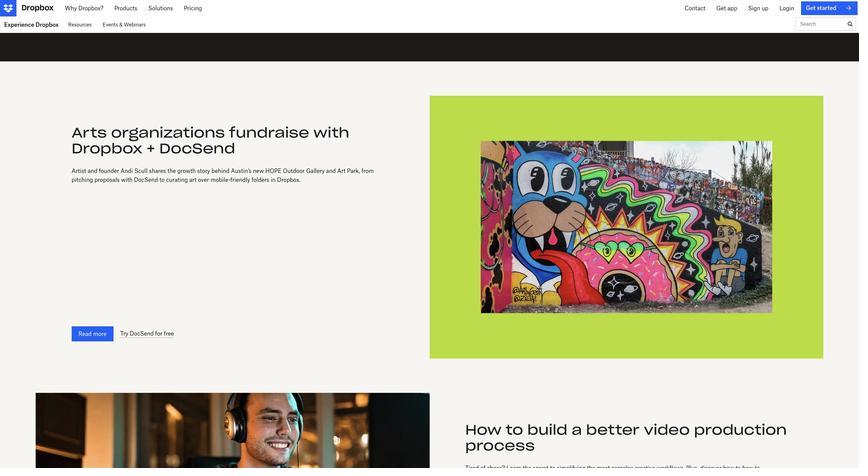 Task type: vqa. For each thing, say whether or not it's contained in the screenshot.
build
yes



Task type: locate. For each thing, give the bounding box(es) containing it.
sign
[[782, 5, 794, 12]]

get app
[[750, 5, 771, 12]]

0 vertical spatial in
[[795, 5, 800, 12]]

a
[[572, 421, 582, 438]]

events
[[103, 22, 118, 27]]

0 horizontal spatial and
[[88, 168, 97, 174]]

proposals
[[95, 176, 120, 183]]

video
[[644, 421, 690, 438]]

get left the started
[[813, 5, 822, 12]]

get inside button
[[750, 5, 759, 12]]

1 vertical spatial in
[[271, 176, 276, 183]]

to inside how to build a better video production process
[[506, 421, 524, 438]]

gallery
[[306, 168, 325, 174]]

artist and founder andi scull shares the growth story behind austin's new hope outdoor gallery and art park, from pitching proposals with docsend to curating art over mobile-friendly folders in dropbox.
[[72, 168, 374, 183]]

docsend down scull
[[134, 176, 158, 183]]

shares
[[149, 168, 166, 174]]

behind
[[212, 168, 230, 174]]

in right sign
[[795, 5, 800, 12]]

new
[[253, 168, 264, 174]]

to down shares
[[160, 176, 165, 183]]

with
[[314, 124, 350, 141], [121, 176, 133, 183]]

resources
[[68, 22, 92, 27]]

more right the learn
[[691, 9, 704, 16]]

resources link
[[68, 16, 92, 33]]

to
[[160, 176, 165, 183], [506, 421, 524, 438]]

events & webinars
[[103, 22, 146, 27]]

get for get started
[[813, 5, 822, 12]]

0 vertical spatial docsend
[[159, 140, 235, 157]]

in down hope
[[271, 176, 276, 183]]

process
[[466, 437, 535, 454]]

get
[[750, 5, 759, 12], [813, 5, 822, 12]]

pitching
[[72, 176, 93, 183]]

1 vertical spatial dropbox
[[72, 140, 142, 157]]

0 horizontal spatial more
[[93, 330, 107, 337]]

1 get from the left
[[750, 5, 759, 12]]

webinars
[[124, 22, 146, 27]]

2 get from the left
[[813, 5, 822, 12]]

and up 'pitching'
[[88, 168, 97, 174]]

docsend inside arts organizations fundraise with dropbox + docsend
[[159, 140, 235, 157]]

sign in link
[[782, 1, 800, 15]]

solutions
[[146, 5, 171, 12]]

fundraise
[[229, 124, 309, 141]]

curating
[[166, 176, 188, 183]]

1 vertical spatial more
[[93, 330, 107, 337]]

+
[[147, 140, 155, 157]]

learn more link
[[668, 5, 711, 20]]

scull
[[134, 168, 148, 174]]

1 vertical spatial docsend
[[134, 176, 158, 183]]

for
[[155, 330, 162, 337]]

read
[[79, 330, 92, 337]]

try docsend for free
[[120, 330, 174, 337]]

friendly
[[231, 176, 250, 183]]

dropbox up founder
[[72, 140, 142, 157]]

dropbox inside arts organizations fundraise with dropbox + docsend
[[72, 140, 142, 157]]

organizations
[[111, 124, 225, 141]]

0 horizontal spatial get
[[750, 5, 759, 12]]

get app button
[[744, 0, 776, 16]]

1 and from the left
[[88, 168, 97, 174]]

1 horizontal spatial dropbox
[[72, 140, 142, 157]]

1 horizontal spatial with
[[314, 124, 350, 141]]

docsend up story
[[159, 140, 235, 157]]

dropbox
[[36, 21, 59, 28], [72, 140, 142, 157]]

why dropbox?
[[63, 5, 101, 12]]

1 vertical spatial with
[[121, 176, 133, 183]]

0 horizontal spatial dropbox
[[36, 21, 59, 28]]

read more
[[79, 330, 107, 337]]

1 horizontal spatial more
[[691, 9, 704, 16]]

and
[[88, 168, 97, 174], [326, 168, 336, 174]]

docsend
[[159, 140, 235, 157], [134, 176, 158, 183], [130, 330, 154, 337]]

dropbox right the experience
[[36, 21, 59, 28]]

in
[[795, 5, 800, 12], [271, 176, 276, 183]]

2 and from the left
[[326, 168, 336, 174]]

&
[[119, 22, 123, 27]]

started
[[824, 5, 842, 12]]

0 vertical spatial to
[[160, 176, 165, 183]]

experience
[[4, 21, 34, 28]]

search image
[[848, 22, 853, 26]]

0 horizontal spatial to
[[160, 176, 165, 183]]

in inside artist and founder andi scull shares the growth story behind austin's new hope outdoor gallery and art park, from pitching proposals with docsend to curating art over mobile-friendly folders in dropbox.
[[271, 176, 276, 183]]

1 horizontal spatial get
[[813, 5, 822, 12]]

to right how
[[506, 421, 524, 438]]

better
[[587, 421, 640, 438]]

0 vertical spatial with
[[314, 124, 350, 141]]

story
[[197, 168, 210, 174]]

arts
[[72, 124, 107, 141]]

try
[[120, 330, 128, 337]]

2 vertical spatial docsend
[[130, 330, 154, 337]]

how to build a better video production process
[[466, 421, 788, 454]]

docsend inside artist and founder andi scull shares the growth story behind austin's new hope outdoor gallery and art park, from pitching proposals with docsend to curating art over mobile-friendly folders in dropbox.
[[134, 176, 158, 183]]

products
[[112, 5, 135, 12]]

None search field
[[797, 18, 845, 34]]

1 horizontal spatial to
[[506, 421, 524, 438]]

more right read
[[93, 330, 107, 337]]

1 vertical spatial to
[[506, 421, 524, 438]]

learn more
[[675, 9, 704, 16]]

0 horizontal spatial in
[[271, 176, 276, 183]]

docsend left for
[[130, 330, 154, 337]]

and left art
[[326, 168, 336, 174]]

1 horizontal spatial and
[[326, 168, 336, 174]]

build
[[528, 421, 568, 438]]

more
[[691, 9, 704, 16], [93, 330, 107, 337]]

read more link
[[72, 326, 113, 341]]

0 vertical spatial dropbox
[[36, 21, 59, 28]]

from
[[362, 168, 374, 174]]

get left app
[[750, 5, 759, 12]]

0 horizontal spatial with
[[121, 176, 133, 183]]

search
[[801, 21, 817, 27]]

0 vertical spatial more
[[691, 9, 704, 16]]

art
[[338, 168, 346, 174]]

1 horizontal spatial in
[[795, 5, 800, 12]]



Task type: describe. For each thing, give the bounding box(es) containing it.
illustration of woman sitting at desk in front of computer image
[[36, 0, 242, 27]]

growth
[[177, 168, 196, 174]]

outdoor
[[283, 168, 305, 174]]

hope gallery wall image
[[430, 96, 824, 359]]

production
[[695, 421, 788, 438]]

arts organizations fundraise with dropbox + docsend
[[72, 124, 350, 157]]

events & webinars link
[[103, 16, 146, 33]]

artist
[[72, 168, 86, 174]]

mobile-
[[211, 176, 231, 183]]

dropbox?
[[76, 5, 101, 12]]

solutions button
[[141, 0, 176, 16]]

products button
[[107, 0, 141, 16]]

learn
[[675, 9, 690, 16]]

with inside artist and founder andi scull shares the growth story behind austin's new hope outdoor gallery and art park, from pitching proposals with docsend to curating art over mobile-friendly folders in dropbox.
[[121, 176, 133, 183]]

sign in
[[782, 5, 800, 12]]

more for learn more
[[691, 9, 704, 16]]

more for read more
[[93, 330, 107, 337]]

try docsend for free link
[[120, 329, 174, 338]]

park,
[[347, 168, 360, 174]]

contact button
[[713, 0, 744, 16]]

pricing link
[[176, 0, 206, 16]]

a man with headphones smiles at his computer screen image
[[36, 393, 430, 468]]

get for get app
[[750, 5, 759, 12]]

dropbox.
[[277, 176, 301, 183]]

hope
[[266, 168, 282, 174]]

art
[[189, 176, 197, 183]]

with inside arts organizations fundraise with dropbox + docsend
[[314, 124, 350, 141]]

why dropbox? button
[[57, 0, 107, 16]]

folders
[[252, 176, 269, 183]]

founder
[[99, 168, 119, 174]]

free
[[164, 330, 174, 337]]

pricing
[[182, 5, 200, 12]]

experience dropbox link
[[0, 16, 63, 33]]

to inside artist and founder andi scull shares the growth story behind austin's new hope outdoor gallery and art park, from pitching proposals with docsend to curating art over mobile-friendly folders in dropbox.
[[160, 176, 165, 183]]

why
[[63, 5, 75, 12]]

austin's
[[231, 168, 252, 174]]

andi
[[121, 168, 133, 174]]

experience dropbox
[[4, 21, 59, 28]]

over
[[198, 176, 209, 183]]

how
[[466, 421, 502, 438]]

the
[[168, 168, 176, 174]]

app
[[761, 5, 771, 12]]

get started
[[813, 5, 842, 12]]

contact
[[718, 5, 739, 12]]

get started link
[[807, 1, 858, 15]]

docsend inside try docsend for free link
[[130, 330, 154, 337]]



